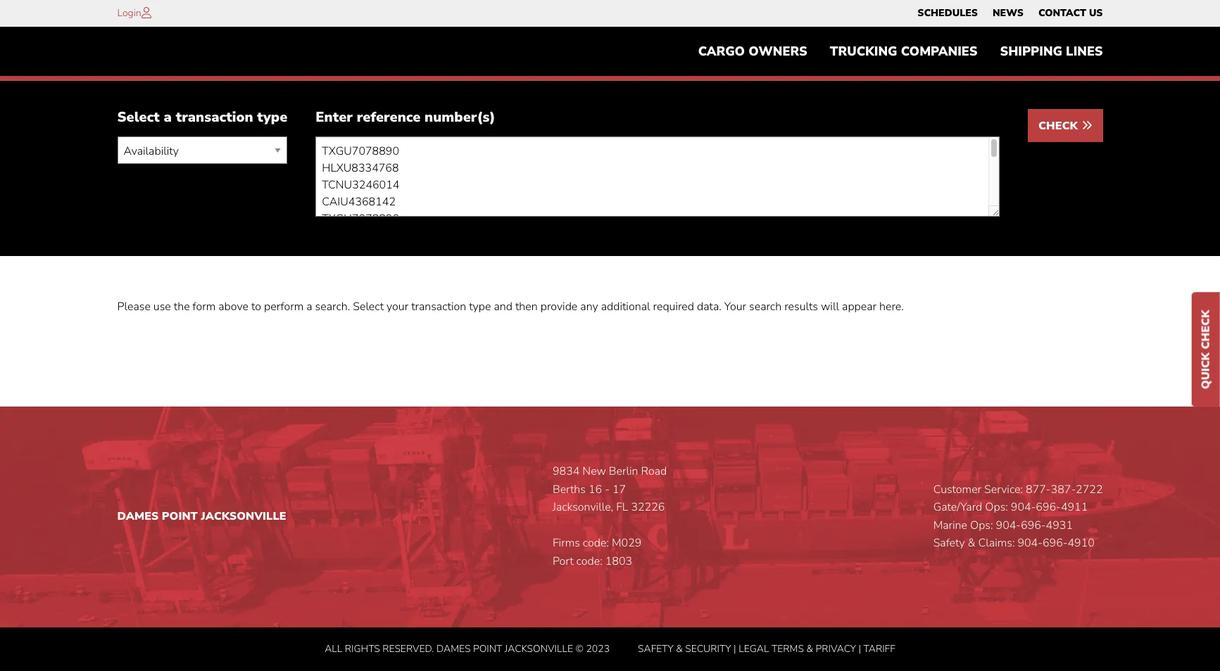 Task type: vqa. For each thing, say whether or not it's contained in the screenshot.
Please Use The Form Above To Perform A Search. Select Your Transaction Type And Then Provide Any Additional Required Data. Your Search Results Will Appear Here.
no



Task type: describe. For each thing, give the bounding box(es) containing it.
enter reference number(s)
[[316, 108, 496, 127]]

above
[[219, 300, 249, 315]]

the
[[174, 300, 190, 315]]

tariff link
[[864, 643, 896, 656]]

type inside please use the form above to perform a search. select your transaction type and then provide any additional required data. your search results will appear here. quick check
[[469, 300, 491, 315]]

login
[[117, 6, 141, 20]]

9834 new berlin road berths 16 - 17 jacksonville, fl 32226
[[553, 464, 667, 516]]

schedules link
[[918, 4, 978, 23]]

customer service: 877-387-2722 gate/yard ops: 904-696-4911 marine ops: 904-696-4931 safety & claims: 904-696-4910
[[934, 482, 1103, 552]]

1 vertical spatial dames
[[437, 643, 471, 656]]

2023
[[586, 643, 610, 656]]

here.
[[880, 300, 904, 315]]

to
[[251, 300, 261, 315]]

4911
[[1061, 500, 1088, 516]]

©
[[576, 643, 584, 656]]

fl
[[616, 500, 629, 516]]

0 horizontal spatial safety
[[638, 643, 674, 656]]

shipping lines link
[[989, 37, 1115, 66]]

17
[[613, 482, 626, 498]]

service:
[[985, 482, 1023, 498]]

Enter reference number(s) text field
[[316, 137, 1000, 217]]

trucking companies link
[[819, 37, 989, 66]]

cargo owners link
[[687, 37, 819, 66]]

lines
[[1066, 43, 1103, 60]]

any
[[581, 300, 598, 315]]

menu bar containing cargo owners
[[687, 37, 1115, 66]]

4910
[[1068, 536, 1095, 552]]

provide
[[541, 300, 578, 315]]

owners
[[749, 43, 808, 60]]

firms
[[553, 536, 580, 552]]

shipping lines
[[1000, 43, 1103, 60]]

2 vertical spatial 904-
[[1018, 536, 1043, 552]]

quick check link
[[1192, 293, 1221, 407]]

0 horizontal spatial dames
[[117, 509, 159, 525]]

shipping
[[1000, 43, 1063, 60]]

all
[[325, 643, 343, 656]]

contact
[[1039, 6, 1087, 20]]

your
[[725, 300, 747, 315]]

then
[[516, 300, 538, 315]]

1 horizontal spatial &
[[807, 643, 813, 656]]

rights
[[345, 643, 380, 656]]

berths
[[553, 482, 586, 498]]

1 vertical spatial 904-
[[996, 518, 1021, 534]]

terms
[[772, 643, 804, 656]]

legal terms & privacy link
[[739, 643, 856, 656]]

2722
[[1076, 482, 1103, 498]]

required
[[653, 300, 694, 315]]

0 horizontal spatial a
[[164, 108, 172, 127]]

user image
[[141, 7, 151, 18]]

contact us link
[[1039, 4, 1103, 23]]

check inside please use the form above to perform a search. select your transaction type and then provide any additional required data. your search results will appear here. quick check
[[1199, 310, 1214, 350]]

2 vertical spatial 696-
[[1043, 536, 1068, 552]]

companies
[[901, 43, 978, 60]]

1 vertical spatial code:
[[577, 554, 603, 570]]

& inside customer service: 877-387-2722 gate/yard ops: 904-696-4911 marine ops: 904-696-4931 safety & claims: 904-696-4910
[[968, 536, 976, 552]]

data.
[[697, 300, 722, 315]]

schedules
[[918, 6, 978, 20]]

search
[[749, 300, 782, 315]]

0 horizontal spatial point
[[162, 509, 198, 525]]

877-
[[1026, 482, 1051, 498]]

news
[[993, 6, 1024, 20]]

legal
[[739, 643, 769, 656]]

a inside please use the form above to perform a search. select your transaction type and then provide any additional required data. your search results will appear here. quick check
[[307, 300, 312, 315]]

menu bar containing schedules
[[911, 4, 1111, 23]]

port
[[553, 554, 574, 570]]

4931
[[1046, 518, 1073, 534]]

road
[[641, 464, 667, 480]]

trucking companies
[[830, 43, 978, 60]]

select a transaction type
[[117, 108, 288, 127]]

and
[[494, 300, 513, 315]]

reserved.
[[383, 643, 434, 656]]

cargo
[[698, 43, 745, 60]]



Task type: locate. For each thing, give the bounding box(es) containing it.
type left the enter
[[257, 108, 288, 127]]

32226
[[631, 500, 665, 516]]

jacksonville
[[201, 509, 286, 525], [505, 643, 573, 656]]

login link
[[117, 6, 141, 20]]

904- up the claims: at the right
[[996, 518, 1021, 534]]

dames
[[117, 509, 159, 525], [437, 643, 471, 656]]

1 horizontal spatial transaction
[[411, 300, 466, 315]]

quick
[[1199, 353, 1214, 390]]

code:
[[583, 536, 609, 552], [577, 554, 603, 570]]

safety down marine
[[934, 536, 965, 552]]

1 vertical spatial ops:
[[971, 518, 993, 534]]

a
[[164, 108, 172, 127], [307, 300, 312, 315]]

0 horizontal spatial type
[[257, 108, 288, 127]]

1 horizontal spatial dames
[[437, 643, 471, 656]]

| left "legal"
[[734, 643, 736, 656]]

ops:
[[986, 500, 1008, 516], [971, 518, 993, 534]]

berlin
[[609, 464, 639, 480]]

& left security
[[676, 643, 683, 656]]

1 horizontal spatial jacksonville
[[505, 643, 573, 656]]

1 horizontal spatial a
[[307, 300, 312, 315]]

0 vertical spatial check
[[1039, 119, 1081, 134]]

-
[[605, 482, 610, 498]]

trucking
[[830, 43, 898, 60]]

0 vertical spatial 904-
[[1011, 500, 1036, 516]]

0 vertical spatial ops:
[[986, 500, 1008, 516]]

code: up '1803'
[[583, 536, 609, 552]]

696-
[[1036, 500, 1061, 516], [1021, 518, 1046, 534], [1043, 536, 1068, 552]]

1 vertical spatial a
[[307, 300, 312, 315]]

0 horizontal spatial check
[[1039, 119, 1081, 134]]

cargo owners
[[698, 43, 808, 60]]

tariff
[[864, 643, 896, 656]]

&
[[968, 536, 976, 552], [676, 643, 683, 656], [807, 643, 813, 656]]

1 horizontal spatial check
[[1199, 310, 1214, 350]]

safety
[[934, 536, 965, 552], [638, 643, 674, 656]]

safety & security link
[[638, 643, 731, 656]]

menu bar up "shipping"
[[911, 4, 1111, 23]]

1803
[[605, 554, 633, 570]]

transaction inside please use the form above to perform a search. select your transaction type and then provide any additional required data. your search results will appear here. quick check
[[411, 300, 466, 315]]

safety & security | legal terms & privacy | tariff
[[638, 643, 896, 656]]

contact us
[[1039, 6, 1103, 20]]

2 horizontal spatial &
[[968, 536, 976, 552]]

0 vertical spatial select
[[117, 108, 160, 127]]

security
[[685, 643, 731, 656]]

1 vertical spatial jacksonville
[[505, 643, 573, 656]]

customer
[[934, 482, 982, 498]]

select
[[117, 108, 160, 127], [353, 300, 384, 315]]

0 horizontal spatial select
[[117, 108, 160, 127]]

gate/yard
[[934, 500, 983, 516]]

marine
[[934, 518, 968, 534]]

code: right port
[[577, 554, 603, 570]]

footer containing 9834 new berlin road
[[0, 407, 1221, 672]]

us
[[1089, 6, 1103, 20]]

type
[[257, 108, 288, 127], [469, 300, 491, 315]]

all rights reserved. dames point jacksonville © 2023
[[325, 643, 610, 656]]

& left the claims: at the right
[[968, 536, 976, 552]]

results
[[785, 300, 818, 315]]

& right terms
[[807, 643, 813, 656]]

enter
[[316, 108, 353, 127]]

0 vertical spatial safety
[[934, 536, 965, 552]]

use
[[153, 300, 171, 315]]

menu bar down schedules 'link'
[[687, 37, 1115, 66]]

1 vertical spatial 696-
[[1021, 518, 1046, 534]]

additional
[[601, 300, 650, 315]]

1 vertical spatial transaction
[[411, 300, 466, 315]]

safety inside customer service: 877-387-2722 gate/yard ops: 904-696-4911 marine ops: 904-696-4931 safety & claims: 904-696-4910
[[934, 536, 965, 552]]

privacy
[[816, 643, 856, 656]]

type left and
[[469, 300, 491, 315]]

1 vertical spatial menu bar
[[687, 37, 1115, 66]]

1 vertical spatial safety
[[638, 643, 674, 656]]

0 vertical spatial a
[[164, 108, 172, 127]]

1 vertical spatial point
[[473, 643, 502, 656]]

select inside please use the form above to perform a search. select your transaction type and then provide any additional required data. your search results will appear here. quick check
[[353, 300, 384, 315]]

1 horizontal spatial select
[[353, 300, 384, 315]]

0 horizontal spatial jacksonville
[[201, 509, 286, 525]]

16
[[589, 482, 602, 498]]

904- down '877-'
[[1011, 500, 1036, 516]]

m029
[[612, 536, 642, 552]]

ops: down service:
[[986, 500, 1008, 516]]

0 vertical spatial jacksonville
[[201, 509, 286, 525]]

1 horizontal spatial safety
[[934, 536, 965, 552]]

0 vertical spatial transaction
[[176, 108, 253, 127]]

0 horizontal spatial transaction
[[176, 108, 253, 127]]

menu bar
[[911, 4, 1111, 23], [687, 37, 1115, 66]]

1 vertical spatial type
[[469, 300, 491, 315]]

reference
[[357, 108, 421, 127]]

1 vertical spatial select
[[353, 300, 384, 315]]

news link
[[993, 4, 1024, 23]]

1 horizontal spatial type
[[469, 300, 491, 315]]

claims:
[[979, 536, 1015, 552]]

1 | from the left
[[734, 643, 736, 656]]

please use the form above to perform a search. select your transaction type and then provide any additional required data. your search results will appear here. quick check
[[117, 300, 1214, 390]]

please
[[117, 300, 151, 315]]

0 vertical spatial point
[[162, 509, 198, 525]]

transaction
[[176, 108, 253, 127], [411, 300, 466, 315]]

footer
[[0, 407, 1221, 672]]

number(s)
[[425, 108, 496, 127]]

check inside button
[[1039, 119, 1081, 134]]

9834
[[553, 464, 580, 480]]

0 vertical spatial menu bar
[[911, 4, 1111, 23]]

0 vertical spatial code:
[[583, 536, 609, 552]]

search.
[[315, 300, 350, 315]]

jacksonville,
[[553, 500, 614, 516]]

1 horizontal spatial |
[[859, 643, 861, 656]]

firms code:  m029 port code:  1803
[[553, 536, 642, 570]]

will
[[821, 300, 840, 315]]

form
[[193, 300, 216, 315]]

new
[[583, 464, 606, 480]]

dames point jacksonville
[[117, 509, 286, 525]]

|
[[734, 643, 736, 656], [859, 643, 861, 656]]

appear
[[842, 300, 877, 315]]

0 horizontal spatial |
[[734, 643, 736, 656]]

387-
[[1051, 482, 1076, 498]]

1 vertical spatial check
[[1199, 310, 1214, 350]]

2 | from the left
[[859, 643, 861, 656]]

point
[[162, 509, 198, 525], [473, 643, 502, 656]]

0 vertical spatial 696-
[[1036, 500, 1061, 516]]

safety left security
[[638, 643, 674, 656]]

1 horizontal spatial point
[[473, 643, 502, 656]]

0 vertical spatial type
[[257, 108, 288, 127]]

0 vertical spatial dames
[[117, 509, 159, 525]]

ops: up the claims: at the right
[[971, 518, 993, 534]]

904-
[[1011, 500, 1036, 516], [996, 518, 1021, 534], [1018, 536, 1043, 552]]

| left tariff
[[859, 643, 861, 656]]

0 horizontal spatial &
[[676, 643, 683, 656]]

your
[[387, 300, 409, 315]]

check button
[[1028, 109, 1103, 143]]

angle double right image
[[1081, 120, 1093, 131]]

perform
[[264, 300, 304, 315]]

904- right the claims: at the right
[[1018, 536, 1043, 552]]



